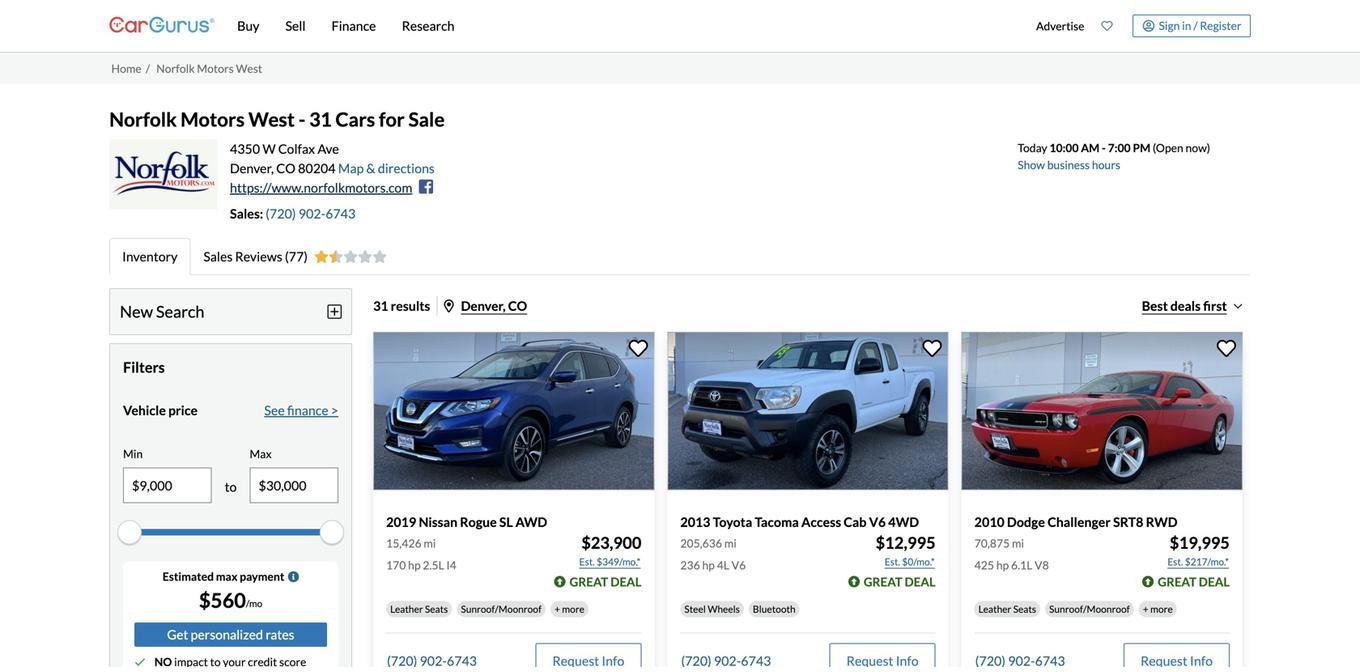 Task type: locate. For each thing, give the bounding box(es) containing it.
dodge
[[1007, 514, 1045, 530]]

buy button
[[224, 0, 272, 52]]

0 vertical spatial norfolk
[[156, 61, 195, 75]]

home
[[111, 61, 141, 75]]

map marker alt image
[[444, 299, 454, 312]]

236
[[680, 558, 700, 572]]

advertise link
[[1028, 3, 1093, 49]]

cargurus logo homepage link image
[[109, 3, 215, 49]]

3 great deal from the left
[[1158, 574, 1230, 589]]

1 leather seats from the left
[[390, 603, 448, 615]]

norfolk down the cargurus logo homepage link
[[156, 61, 195, 75]]

v6 right 4l
[[732, 558, 746, 572]]

1 horizontal spatial leather seats
[[979, 603, 1036, 615]]

$0/mo.*
[[902, 556, 935, 568]]

0 horizontal spatial deal
[[611, 574, 642, 589]]

2 + from the left
[[1143, 603, 1149, 615]]

see finance >
[[264, 403, 338, 418]]

inventory
[[122, 248, 178, 264]]

sign
[[1159, 18, 1180, 32]]

2 leather from the left
[[979, 603, 1011, 615]]

+ more down "est. $349/mo.*" button
[[555, 603, 585, 615]]

Max text field
[[251, 468, 338, 502]]

1 leather from the left
[[390, 603, 423, 615]]

more for $19,995
[[1150, 603, 1173, 615]]

$23,900 est. $349/mo.*
[[579, 533, 642, 568]]

2010 dodge challenger srt8 rwd
[[975, 514, 1178, 530]]

facebook - norfolk motors west image
[[419, 178, 433, 195]]

0 horizontal spatial est.
[[579, 556, 595, 568]]

mi inside 205,636 mi 236 hp 4l v6
[[724, 536, 737, 550]]

deal down '$349/mo.*'
[[611, 574, 642, 589]]

white 2013 toyota tacoma access cab v6 4wd pickup truck four-wheel drive 5-speed automatic image
[[667, 332, 949, 490]]

awd
[[516, 514, 547, 530]]

Min text field
[[124, 468, 211, 502]]

7:00
[[1108, 141, 1131, 155]]

west down buy dropdown button
[[236, 61, 262, 75]]

menu
[[1028, 3, 1251, 49]]

1 horizontal spatial great
[[864, 574, 902, 589]]

2 star image from the left
[[343, 250, 358, 263]]

$217/mo.*
[[1185, 556, 1229, 568]]

0 horizontal spatial + more
[[555, 603, 585, 615]]

/mo
[[246, 598, 263, 609]]

mi inside 70,875 mi 425 hp 6.1l v8
[[1012, 536, 1024, 550]]

vehicle price
[[123, 403, 198, 418]]

4 star image from the left
[[372, 250, 387, 263]]

more down "est. $217/mo.*" "button"
[[1150, 603, 1173, 615]]

1 horizontal spatial 31
[[373, 298, 388, 314]]

hp for $12,995
[[702, 558, 715, 572]]

great deal for $23,900
[[570, 574, 642, 589]]

1 mi from the left
[[424, 536, 436, 550]]

est. for $12,995
[[885, 556, 900, 568]]

0 horizontal spatial great
[[570, 574, 608, 589]]

deal for $12,995
[[905, 574, 936, 589]]

west
[[236, 61, 262, 75], [248, 108, 295, 131]]

mi up 2.5l
[[424, 536, 436, 550]]

70,875
[[975, 536, 1010, 550]]

1 horizontal spatial v6
[[869, 514, 886, 530]]

2 horizontal spatial great deal
[[1158, 574, 1230, 589]]

norfolk down home link
[[109, 108, 177, 131]]

est.
[[579, 556, 595, 568], [885, 556, 900, 568], [1168, 556, 1183, 568]]

15,426
[[386, 536, 421, 550]]

denver,
[[230, 160, 274, 176], [461, 298, 506, 314]]

leather seats down "6.1l"
[[979, 603, 1036, 615]]

hp right 425
[[996, 558, 1009, 572]]

0 vertical spatial /
[[1194, 18, 1198, 32]]

advertise
[[1036, 19, 1084, 33]]

2 horizontal spatial mi
[[1012, 536, 1024, 550]]

great deal down "est. $217/mo.*" "button"
[[1158, 574, 1230, 589]]

0 horizontal spatial seats
[[425, 603, 448, 615]]

est. inside $12,995 est. $0/mo.*
[[885, 556, 900, 568]]

2013 toyota tacoma access cab v6 4wd
[[680, 514, 919, 530]]

1 vertical spatial -
[[1102, 141, 1106, 155]]

1 horizontal spatial +
[[1143, 603, 1149, 615]]

1 horizontal spatial seats
[[1013, 603, 1036, 615]]

great deal for $19,995
[[1158, 574, 1230, 589]]

denver, co button
[[444, 298, 527, 314]]

est. down $12,995
[[885, 556, 900, 568]]

2 horizontal spatial great
[[1158, 574, 1197, 589]]

2 leather seats from the left
[[979, 603, 1036, 615]]

great down "est. $217/mo.*" "button"
[[1158, 574, 1197, 589]]

mi
[[424, 536, 436, 550], [724, 536, 737, 550], [1012, 536, 1024, 550]]

1 horizontal spatial -
[[1102, 141, 1106, 155]]

1 vertical spatial v6
[[732, 558, 746, 572]]

1 horizontal spatial great deal
[[864, 574, 936, 589]]

1 horizontal spatial est.
[[885, 556, 900, 568]]

1 seats from the left
[[425, 603, 448, 615]]

est. inside $23,900 est. $349/mo.*
[[579, 556, 595, 568]]

mi up "6.1l"
[[1012, 536, 1024, 550]]

1 horizontal spatial deal
[[905, 574, 936, 589]]

great down "est. $349/mo.*" button
[[570, 574, 608, 589]]

great deal down est. $0/mo.* button
[[864, 574, 936, 589]]

map
[[338, 160, 364, 176]]

/
[[1194, 18, 1198, 32], [146, 61, 150, 75]]

great deal
[[570, 574, 642, 589], [864, 574, 936, 589], [1158, 574, 1230, 589]]

great down est. $0/mo.* button
[[864, 574, 902, 589]]

0 vertical spatial -
[[299, 108, 305, 131]]

1 est. from the left
[[579, 556, 595, 568]]

2 hp from the left
[[702, 558, 715, 572]]

0 horizontal spatial hp
[[408, 558, 421, 572]]

est. inside $19,995 est. $217/mo.*
[[1168, 556, 1183, 568]]

sl
[[499, 514, 513, 530]]

hp inside 70,875 mi 425 hp 6.1l v8
[[996, 558, 1009, 572]]

1 horizontal spatial + more
[[1143, 603, 1173, 615]]

- up colfax
[[299, 108, 305, 131]]

+ more
[[555, 603, 585, 615], [1143, 603, 1173, 615]]

leather down 170
[[390, 603, 423, 615]]

0 horizontal spatial co
[[276, 160, 296, 176]]

1 great from the left
[[570, 574, 608, 589]]

leather seats
[[390, 603, 448, 615], [979, 603, 1036, 615]]

more down "est. $349/mo.*" button
[[562, 603, 585, 615]]

1 great deal from the left
[[570, 574, 642, 589]]

1 horizontal spatial more
[[1150, 603, 1173, 615]]

est. down the $19,995
[[1168, 556, 1183, 568]]

vehicle
[[123, 403, 166, 418]]

- right am
[[1102, 141, 1106, 155]]

0 horizontal spatial sunroof/moonroof
[[461, 603, 542, 615]]

0 horizontal spatial /
[[146, 61, 150, 75]]

estimated
[[163, 570, 214, 583]]

tab list
[[109, 238, 1251, 275]]

1 horizontal spatial leather
[[979, 603, 1011, 615]]

- inside today 10:00 am - 7:00 pm (open now) show business hours
[[1102, 141, 1106, 155]]

deal down $0/mo.*
[[905, 574, 936, 589]]

2 horizontal spatial deal
[[1199, 574, 1230, 589]]

1 star image from the left
[[314, 250, 329, 263]]

hp for $23,900
[[408, 558, 421, 572]]

/ inside menu item
[[1194, 18, 1198, 32]]

0 horizontal spatial denver,
[[230, 160, 274, 176]]

1 horizontal spatial co
[[508, 298, 527, 314]]

31
[[309, 108, 332, 131], [373, 298, 388, 314]]

seats
[[425, 603, 448, 615], [1013, 603, 1036, 615]]

deal for $23,900
[[611, 574, 642, 589]]

v6 right cab
[[869, 514, 886, 530]]

rwd
[[1146, 514, 1178, 530]]

3 est. from the left
[[1168, 556, 1183, 568]]

hp inside 15,426 mi 170 hp 2.5l i4
[[408, 558, 421, 572]]

ave
[[318, 141, 339, 157]]

1 horizontal spatial mi
[[724, 536, 737, 550]]

2 est. from the left
[[885, 556, 900, 568]]

2 deal from the left
[[905, 574, 936, 589]]

great
[[570, 574, 608, 589], [864, 574, 902, 589], [1158, 574, 1197, 589]]

hp left 4l
[[702, 558, 715, 572]]

great deal for $12,995
[[864, 574, 936, 589]]

/ right in
[[1194, 18, 1198, 32]]

1 + more from the left
[[555, 603, 585, 615]]

2 seats from the left
[[1013, 603, 1036, 615]]

1 vertical spatial norfolk
[[109, 108, 177, 131]]

0 vertical spatial west
[[236, 61, 262, 75]]

search
[[156, 302, 204, 321]]

3 great from the left
[[1158, 574, 1197, 589]]

est. $217/mo.* button
[[1167, 554, 1230, 570]]

great for $23,900
[[570, 574, 608, 589]]

new
[[120, 302, 153, 321]]

w
[[262, 141, 276, 157]]

mi inside 15,426 mi 170 hp 2.5l i4
[[424, 536, 436, 550]]

31 up the 'ave' at left
[[309, 108, 332, 131]]

205,636
[[680, 536, 722, 550]]

finance
[[332, 18, 376, 34]]

check image
[[134, 656, 146, 667]]

menu containing sign in / register
[[1028, 3, 1251, 49]]

hp inside 205,636 mi 236 hp 4l v6
[[702, 558, 715, 572]]

1 horizontal spatial sunroof/moonroof
[[1049, 603, 1130, 615]]

1 sunroof/moonroof from the left
[[461, 603, 542, 615]]

0 horizontal spatial mi
[[424, 536, 436, 550]]

2 mi from the left
[[724, 536, 737, 550]]

1 horizontal spatial /
[[1194, 18, 1198, 32]]

2 great deal from the left
[[864, 574, 936, 589]]

0 vertical spatial denver,
[[230, 160, 274, 176]]

2 more from the left
[[1150, 603, 1173, 615]]

1 deal from the left
[[611, 574, 642, 589]]

0 horizontal spatial -
[[299, 108, 305, 131]]

0 horizontal spatial v6
[[732, 558, 746, 572]]

2 great from the left
[[864, 574, 902, 589]]

menu bar
[[215, 0, 1028, 52]]

west up w
[[248, 108, 295, 131]]

star image
[[314, 250, 329, 263], [343, 250, 358, 263], [358, 250, 372, 263], [372, 250, 387, 263]]

motors
[[197, 61, 234, 75], [181, 108, 245, 131]]

est. down "$23,900"
[[579, 556, 595, 568]]

seats down "6.1l"
[[1013, 603, 1036, 615]]

leather seats down 2.5l
[[390, 603, 448, 615]]

new search
[[120, 302, 204, 321]]

2 + more from the left
[[1143, 603, 1173, 615]]

sign in / register link
[[1133, 15, 1251, 37]]

star half image
[[329, 250, 343, 263]]

hp
[[408, 558, 421, 572], [702, 558, 715, 572], [996, 558, 1009, 572]]

mi for $23,900
[[424, 536, 436, 550]]

map & directions link
[[338, 160, 435, 176]]

hp right 170
[[408, 558, 421, 572]]

+ more down "est. $217/mo.*" "button"
[[1143, 603, 1173, 615]]

3 mi from the left
[[1012, 536, 1024, 550]]

see finance > link
[[264, 401, 338, 420]]

motors down buy dropdown button
[[197, 61, 234, 75]]

1 + from the left
[[555, 603, 560, 615]]

$12,995
[[876, 533, 936, 553]]

0 horizontal spatial great deal
[[570, 574, 642, 589]]

+ more for $23,900
[[555, 603, 585, 615]]

1 hp from the left
[[408, 558, 421, 572]]

/ right home link
[[146, 61, 150, 75]]

0 horizontal spatial leather
[[390, 603, 423, 615]]

31 left results
[[373, 298, 388, 314]]

deal down "$217/mo.*"
[[1199, 574, 1230, 589]]

mi down toyota
[[724, 536, 737, 550]]

pm
[[1133, 141, 1151, 155]]

co right map marker alt image
[[508, 298, 527, 314]]

2 horizontal spatial hp
[[996, 558, 1009, 572]]

sale
[[408, 108, 445, 131]]

0 horizontal spatial +
[[555, 603, 560, 615]]

v6 inside 205,636 mi 236 hp 4l v6
[[732, 558, 746, 572]]

in
[[1182, 18, 1191, 32]]

seats down 2.5l
[[425, 603, 448, 615]]

>
[[331, 403, 338, 418]]

norfolk
[[156, 61, 195, 75], [109, 108, 177, 131]]

blue 2019 nissan rogue sl awd suv / crossover all-wheel drive 7-speed cvt image
[[373, 332, 654, 490]]

0 horizontal spatial more
[[562, 603, 585, 615]]

70,875 mi 425 hp 6.1l v8
[[975, 536, 1049, 572]]

co down colfax
[[276, 160, 296, 176]]

cab
[[844, 514, 867, 530]]

1 more from the left
[[562, 603, 585, 615]]

today 10:00 am - 7:00 pm (open now) show business hours
[[1018, 141, 1210, 172]]

research button
[[389, 0, 467, 52]]

hours
[[1092, 158, 1120, 172]]

deal
[[611, 574, 642, 589], [905, 574, 936, 589], [1199, 574, 1230, 589]]

leather down 425
[[979, 603, 1011, 615]]

2 sunroof/moonroof from the left
[[1049, 603, 1130, 615]]

0 vertical spatial v6
[[869, 514, 886, 530]]

min
[[123, 447, 143, 461]]

0 horizontal spatial leather seats
[[390, 603, 448, 615]]

red 2010 dodge challenger srt8 rwd coupe rear-wheel drive 5-speed automatic image
[[962, 332, 1243, 490]]

1 horizontal spatial denver,
[[461, 298, 506, 314]]

3 hp from the left
[[996, 558, 1009, 572]]

denver, down the 4350
[[230, 160, 274, 176]]

v6 for cab
[[869, 514, 886, 530]]

205,636 mi 236 hp 4l v6
[[680, 536, 746, 572]]

2 horizontal spatial est.
[[1168, 556, 1183, 568]]

denver, right map marker alt image
[[461, 298, 506, 314]]

more
[[562, 603, 585, 615], [1150, 603, 1173, 615]]

+ for $19,995
[[1143, 603, 1149, 615]]

great deal down "est. $349/mo.*" button
[[570, 574, 642, 589]]

1 horizontal spatial hp
[[702, 558, 715, 572]]

bluetooth
[[753, 603, 796, 615]]

0 vertical spatial co
[[276, 160, 296, 176]]

motors up the 4350
[[181, 108, 245, 131]]

3 deal from the left
[[1199, 574, 1230, 589]]

0 vertical spatial 31
[[309, 108, 332, 131]]



Task type: describe. For each thing, give the bounding box(es) containing it.
&
[[366, 160, 375, 176]]

seats for $19,995
[[1013, 603, 1036, 615]]

$349/mo.*
[[597, 556, 641, 568]]

great for $12,995
[[864, 574, 902, 589]]

great for $19,995
[[1158, 574, 1197, 589]]

2019
[[386, 514, 416, 530]]

1 vertical spatial denver,
[[461, 298, 506, 314]]

https://www.norfolkmotors.com link
[[230, 180, 412, 195]]

today
[[1018, 141, 1047, 155]]

(open
[[1153, 141, 1184, 155]]

v8
[[1035, 558, 1049, 572]]

access
[[801, 514, 841, 530]]

register
[[1200, 18, 1242, 32]]

max
[[216, 570, 238, 583]]

saved cars image
[[1101, 20, 1113, 32]]

leather seats for $19,995
[[979, 603, 1036, 615]]

more for $23,900
[[562, 603, 585, 615]]

inventory tab
[[109, 238, 191, 275]]

0 horizontal spatial 31
[[309, 108, 332, 131]]

rates
[[266, 627, 294, 642]]

research
[[402, 18, 455, 34]]

(720)
[[266, 206, 296, 221]]

leather seats for $23,900
[[390, 603, 448, 615]]

est. $349/mo.* button
[[579, 554, 642, 570]]

toyota
[[713, 514, 752, 530]]

https://www.norfolkmotors.com
[[230, 180, 412, 195]]

tab list containing inventory
[[109, 238, 1251, 275]]

1 vertical spatial motors
[[181, 108, 245, 131]]

902-
[[299, 206, 326, 221]]

leather for $19,995
[[979, 603, 1011, 615]]

sales
[[203, 248, 233, 264]]

+ more for $19,995
[[1143, 603, 1173, 615]]

am
[[1081, 141, 1100, 155]]

4350 w colfax ave denver, co 80204 map & directions
[[230, 141, 435, 176]]

1 vertical spatial 31
[[373, 298, 388, 314]]

deal for $19,995
[[1199, 574, 1230, 589]]

wheels
[[708, 603, 740, 615]]

reviews
[[235, 248, 282, 264]]

get personalized rates
[[167, 627, 294, 642]]

- for west
[[299, 108, 305, 131]]

payment
[[240, 570, 284, 583]]

1 vertical spatial co
[[508, 298, 527, 314]]

4350
[[230, 141, 260, 157]]

$23,900
[[582, 533, 642, 553]]

home link
[[111, 61, 141, 75]]

denver, inside '4350 w colfax ave denver, co 80204 map & directions'
[[230, 160, 274, 176]]

leather for $23,900
[[390, 603, 423, 615]]

norfolk motors west - 31 cars for sale
[[109, 108, 445, 131]]

home / norfolk motors west
[[111, 61, 262, 75]]

co inside '4350 w colfax ave denver, co 80204 map & directions'
[[276, 160, 296, 176]]

$560
[[199, 588, 246, 612]]

menu bar containing buy
[[215, 0, 1028, 52]]

steel
[[684, 603, 706, 615]]

cars
[[336, 108, 375, 131]]

(720) 902-6743 link
[[266, 206, 364, 221]]

6.1l
[[1011, 558, 1033, 572]]

show business hours button
[[1018, 158, 1120, 172]]

- for am
[[1102, 141, 1106, 155]]

2010
[[975, 514, 1005, 530]]

results
[[391, 298, 430, 314]]

denver, co
[[461, 298, 527, 314]]

$19,995 est. $217/mo.*
[[1168, 533, 1230, 568]]

+ for $23,900
[[555, 603, 560, 615]]

sell
[[285, 18, 306, 34]]

rogue
[[460, 514, 497, 530]]

price
[[168, 403, 198, 418]]

filters
[[123, 358, 165, 376]]

now)
[[1186, 141, 1210, 155]]

sign in / register menu item
[[1121, 15, 1251, 37]]

sign in / register
[[1159, 18, 1242, 32]]

80204
[[298, 160, 336, 176]]

steel wheels
[[684, 603, 740, 615]]

tacoma
[[755, 514, 799, 530]]

$19,995
[[1170, 533, 1230, 553]]

nissan
[[419, 514, 458, 530]]

1 vertical spatial /
[[146, 61, 150, 75]]

2.5l
[[423, 558, 444, 572]]

srt8
[[1113, 514, 1144, 530]]

seats for $23,900
[[425, 603, 448, 615]]

new search button
[[120, 289, 342, 334]]

10:00
[[1050, 141, 1079, 155]]

sales:
[[230, 206, 263, 221]]

est. $0/mo.* button
[[884, 554, 936, 570]]

estimated max payment
[[163, 570, 284, 583]]

sales reviews (77)
[[203, 248, 308, 264]]

v6 for 4l
[[732, 558, 746, 572]]

sunroof/moonroof for $19,995
[[1049, 603, 1130, 615]]

0 vertical spatial motors
[[197, 61, 234, 75]]

est. for $23,900
[[579, 556, 595, 568]]

sell button
[[272, 0, 319, 52]]

31 results
[[373, 298, 430, 314]]

6743
[[326, 206, 356, 221]]

max
[[250, 447, 272, 461]]

sunroof/moonroof for $23,900
[[461, 603, 542, 615]]

star image
[[329, 250, 343, 263]]

mi for $19,995
[[1012, 536, 1024, 550]]

cargurus logo homepage link link
[[109, 3, 215, 49]]

user icon image
[[1143, 20, 1155, 32]]

mi for $12,995
[[724, 536, 737, 550]]

buy
[[237, 18, 259, 34]]

see
[[264, 403, 285, 418]]

2013
[[680, 514, 710, 530]]

i4
[[446, 558, 456, 572]]

personalized
[[191, 627, 263, 642]]

hp for $19,995
[[996, 558, 1009, 572]]

info circle image
[[288, 571, 299, 582]]

plus square image
[[327, 304, 342, 320]]

show
[[1018, 158, 1045, 172]]

est. for $19,995
[[1168, 556, 1183, 568]]

finance button
[[319, 0, 389, 52]]

425
[[975, 558, 994, 572]]

norfolk motors west logo image
[[109, 139, 218, 209]]

15,426 mi 170 hp 2.5l i4
[[386, 536, 456, 572]]

1 vertical spatial west
[[248, 108, 295, 131]]

3 star image from the left
[[358, 250, 372, 263]]

4wd
[[888, 514, 919, 530]]

for
[[379, 108, 405, 131]]



Task type: vqa. For each thing, say whether or not it's contained in the screenshot.
$10,435.00 on the left of the page
no



